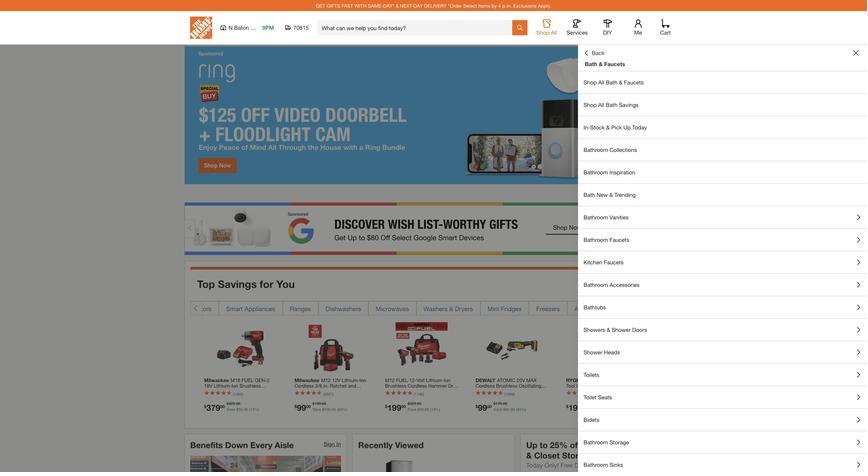 Task type: describe. For each thing, give the bounding box(es) containing it.
cordless inside the atomic 20v max cordless brushless oscillating multi tool with (1) 20v 2.0ah battery and charger
[[476, 383, 495, 389]]

one+ 18v cordless 6-tool combo kit with 1.5 ah battery, 4.0 ah battery, and charger image
[[577, 322, 629, 374]]

and up 229 in the bottom left of the page
[[406, 394, 414, 400]]

199 for $ 199 00 save $ 100 . 00 ( 33 %)
[[569, 403, 582, 413]]

toilet seats
[[584, 394, 612, 401]]

4
[[498, 3, 501, 8]]

shop all bath savings
[[584, 101, 639, 108]]

100 inside $ 99 00 $ 199 . 00 save $ 100 . 00 ( 50 %)
[[324, 407, 331, 412]]

bathroom for bathroom sinks
[[584, 462, 608, 468]]

bath new & trending
[[584, 191, 636, 198]]

70815
[[293, 24, 309, 31]]

7.1 cu. ft. top freezer refrigerator in stainless steel look image
[[367, 457, 432, 472]]

showers
[[584, 327, 605, 333]]

microwaves button
[[368, 301, 416, 315]]

) for atomic 20v max cordless brushless oscillating multi tool with (1) 20v 2.0ah battery and charger
[[514, 392, 515, 396]]

bath & faucets
[[585, 61, 625, 67]]

bath inside "link"
[[606, 101, 618, 108]]

shop all button
[[536, 19, 558, 36]]

recently
[[358, 440, 393, 450]]

ion inside m12 12v lithium-ion cordless 3/8 in. ratchet and screwdriver combo kit (2-tool) with battery, charger, tool bag
[[360, 377, 366, 383]]

bathroom collections
[[584, 146, 637, 153]]

feedback link image
[[858, 117, 867, 154]]

back arrow image
[[193, 305, 199, 312]]

0 horizontal spatial savings
[[218, 278, 257, 290]]

1 milwaukee from the left
[[204, 377, 229, 383]]

same-
[[368, 3, 383, 8]]

multi
[[476, 389, 486, 394]]

p.m.
[[502, 3, 512, 8]]

dryers
[[455, 305, 473, 313]]

services button
[[566, 19, 588, 36]]

closet
[[534, 451, 560, 460]]

tool) inside the m12 fuel 12-volt lithium-ion brushless cordless hammer drill and impact driver combo kit w/2 batteries and bag (2-tool)
[[431, 394, 441, 400]]

bathroom for bathroom collections
[[584, 146, 608, 153]]

(1)
[[508, 389, 513, 394]]

appliance parts button
[[567, 301, 626, 315]]

( 1999 )
[[504, 392, 515, 396]]

charger inside one+ 18v cordless 6- tool combo kit with 1.5 ah battery, 4.0 ah battery, and charger
[[566, 394, 584, 400]]

(2- inside m12 12v lithium-ion cordless 3/8 in. ratchet and screwdriver combo kit (2-tool) with battery, charger, tool bag
[[346, 389, 352, 394]]

in
[[336, 441, 341, 447]]

atomic 20-volt max lithium-ion cordless combo kit (2-tool) with (2) 2.0ah batteries, charger and bag image
[[667, 322, 720, 374]]

tool) inside m12 12v lithium-ion cordless 3/8 in. ratchet and screwdriver combo kit (2-tool) with battery, charger, tool bag
[[352, 389, 362, 394]]

2921
[[324, 392, 333, 396]]

cart link
[[658, 19, 673, 36]]

batteries
[[385, 394, 405, 400]]

99 for m12 12v lithium-ion cordless 3/8 in. ratchet and screwdriver combo kit (2-tool) with battery, charger, tool bag
[[297, 403, 306, 413]]

tool inside the atomic 20v max cordless brushless oscillating multi tool with (1) 20v 2.0ah battery and charger
[[488, 389, 497, 394]]

) for one+ 18v cordless 6- tool combo kit with 1.5 ah battery, 4.0 ah battery, and charger
[[604, 392, 605, 396]]

toilet seats button
[[578, 386, 867, 409]]

n baton rouge
[[229, 24, 267, 31]]

70815 button
[[285, 24, 309, 31]]

gifts
[[327, 3, 340, 8]]

faucets up shop all bath savings
[[624, 79, 644, 86]]

1146
[[415, 392, 423, 396]]

bathroom faucets
[[584, 236, 629, 243]]

all for shop all
[[551, 29, 557, 36]]

& inside up to 25% off select garage & closet storage solutions today only! free delivery
[[526, 451, 532, 460]]

one+
[[583, 377, 596, 383]]

in.
[[324, 383, 329, 389]]

menu containing shop all bath & faucets
[[578, 71, 867, 472]]

1.5
[[611, 383, 618, 389]]

ratchet
[[330, 383, 347, 389]]

accessories
[[610, 282, 640, 288]]

sign in
[[324, 441, 341, 447]]

atomic 20v max cordless brushless oscillating multi tool with (1) 20v 2.0ah battery and charger
[[476, 377, 542, 400]]

down
[[225, 440, 248, 450]]

& down back
[[599, 61, 603, 67]]

%) inside $ 199 00 save $ 100 . 00 ( 33 %)
[[619, 407, 624, 412]]

all for shop all bath & faucets
[[598, 79, 605, 86]]

shower inside 'button'
[[612, 327, 631, 333]]

microwaves
[[376, 305, 409, 313]]

fridges
[[501, 305, 522, 313]]

showers & shower doors button
[[578, 319, 867, 341]]

toilet
[[584, 394, 597, 401]]

savings inside "link"
[[619, 101, 639, 108]]

bath down bath & faucets
[[606, 79, 618, 86]]

dewalt
[[476, 377, 496, 383]]

1 ) from the left
[[242, 392, 243, 396]]

kit inside one+ 18v cordless 6- tool combo kit with 1.5 ah battery, 4.0 ah battery, and charger
[[594, 383, 600, 389]]

bathroom accessories
[[584, 282, 640, 288]]

bathroom for bathroom accessories
[[584, 282, 608, 288]]

3 ) from the left
[[423, 392, 424, 396]]

top savings for you
[[197, 278, 295, 290]]

save for $ 99 00 $ 199 . 00 save $ 100 . 00 ( 50 %)
[[313, 407, 321, 412]]

0 vertical spatial up
[[624, 124, 631, 131]]

heads
[[604, 349, 620, 356]]

for
[[260, 278, 274, 290]]

& down bath & faucets
[[619, 79, 623, 86]]

100 inside $ 199 00 save $ 100 . 00 ( 33 %)
[[601, 407, 607, 412]]

shop all bath & faucets link
[[578, 71, 867, 93]]

kitchen
[[584, 259, 603, 266]]

0 vertical spatial 20v
[[517, 377, 525, 383]]

items
[[478, 3, 490, 8]]

50 inside $ 99 00 $ 199 . 00 save $ 100 . 00 ( 50 %)
[[338, 407, 343, 412]]

shower inside button
[[584, 349, 603, 356]]

kitchen faucets button
[[578, 251, 867, 274]]

199 inside $ 99 00 $ 199 . 00 save $ 100 . 00 ( 50 %)
[[315, 402, 321, 406]]

18v
[[598, 377, 606, 383]]

. inside $ 199 00 save $ 100 . 00 ( 33 %)
[[607, 407, 608, 412]]

& inside button
[[449, 305, 453, 313]]

3830
[[596, 392, 604, 396]]

garage
[[610, 440, 639, 450]]

combo inside one+ 18v cordless 6- tool combo kit with 1.5 ah battery, 4.0 ah battery, and charger
[[577, 383, 593, 389]]

save inside $ 199 00 save $ 100 . 00 ( 33 %)
[[589, 407, 598, 412]]

apply.
[[538, 3, 551, 8]]

screwdriver
[[295, 389, 320, 394]]

& inside 'button'
[[607, 327, 610, 333]]

) for m12 12v lithium-ion cordless 3/8 in. ratchet and screwdriver combo kit (2-tool) with battery, charger, tool bag
[[333, 392, 334, 396]]

2 horizontal spatial battery,
[[600, 389, 616, 394]]

atomic 20v max cordless brushless oscillating multi tool with (1) 20v 2.0ah battery and charger image
[[486, 322, 538, 374]]

& right new
[[610, 191, 613, 198]]

(2- inside the m12 fuel 12-volt lithium-ion brushless cordless hammer drill and impact driver combo kit w/2 batteries and bag (2-tool)
[[425, 394, 431, 400]]

faucets inside button
[[610, 236, 629, 243]]

( inside $ 99 00 $ 199 . 00 save $ 100 . 00 ( 50 %)
[[337, 407, 338, 412]]

freezers button
[[529, 301, 567, 315]]

%) for $ 99 00 $ 199 . 00 save $ 100 . 00 ( 50 %)
[[343, 407, 347, 412]]

diy
[[603, 29, 612, 36]]

combo inside m12 12v lithium-ion cordless 3/8 in. ratchet and screwdriver combo kit (2-tool) with battery, charger, tool bag
[[322, 389, 338, 394]]

$ inside $ 149 00
[[657, 404, 659, 409]]

%) for $ 99 00 $ 179 . 00 save $ 80 . 00 ( 45 %)
[[522, 407, 526, 412]]

freezers
[[536, 305, 560, 313]]

bathroom for bathroom storage
[[584, 439, 608, 446]]

oscillating
[[519, 383, 542, 389]]

13
[[431, 407, 436, 412]]

1465
[[234, 392, 242, 396]]

with inside one+ 18v cordless 6- tool combo kit with 1.5 ah battery, 4.0 ah battery, and charger
[[601, 383, 610, 389]]

shop all
[[537, 29, 557, 36]]

washers & dryers
[[424, 305, 473, 313]]

m12 fuel 12-volt lithium-ion brushless cordless hammer drill and impact driver combo kit w/2 batteries and bag (2-tool)
[[385, 377, 458, 400]]

the home depot logo image
[[190, 17, 212, 39]]

toilets button
[[578, 364, 867, 386]]

149
[[659, 403, 673, 413]]

1 horizontal spatial ah
[[620, 383, 625, 389]]

bathroom accessories button
[[578, 274, 867, 296]]

bathroom collections link
[[578, 139, 867, 161]]

bathroom sinks button
[[578, 454, 867, 472]]

get gifts fast with same-day* & next-day delivery *order select items by 4 p.m. exclusions apply.
[[316, 3, 551, 8]]

1 horizontal spatial battery,
[[566, 389, 583, 394]]

vanities
[[610, 214, 629, 221]]

collections
[[610, 146, 637, 153]]

*order
[[448, 3, 462, 8]]

n
[[229, 24, 233, 31]]

( inside $ 199 00 $ 229 . 00 save $ 30 . 00 ( 13 %)
[[430, 407, 431, 412]]

& right the day*
[[396, 3, 399, 8]]

12v
[[332, 377, 341, 383]]

bidets
[[584, 417, 600, 423]]

2.0ah
[[525, 389, 537, 394]]

me
[[634, 29, 642, 36]]



Task type: vqa. For each thing, say whether or not it's contained in the screenshot.
Toilets button
yes



Task type: locate. For each thing, give the bounding box(es) containing it.
tool inside m12 12v lithium-ion cordless 3/8 in. ratchet and screwdriver combo kit (2-tool) with battery, charger, tool bag
[[342, 394, 351, 400]]

2 100 from the left
[[601, 407, 607, 412]]

0 horizontal spatial milwaukee
[[204, 377, 229, 383]]

2 ion from the left
[[444, 377, 451, 383]]

kit up ( 3830 )
[[594, 383, 600, 389]]

benefits
[[190, 440, 223, 450]]

1 50 from the left
[[239, 407, 243, 412]]

save for $ 99 00 $ 179 . 00 save $ 80 . 00 ( 45 %)
[[494, 407, 502, 412]]

and right ratchet
[[348, 383, 356, 389]]

0 horizontal spatial with
[[295, 394, 304, 400]]

4 bathroom from the top
[[584, 236, 608, 243]]

1 horizontal spatial (2-
[[425, 394, 431, 400]]

%) inside $ 199 00 $ 229 . 00 save $ 30 . 00 ( 13 %)
[[436, 407, 440, 412]]

50 down charger, on the bottom of the page
[[338, 407, 343, 412]]

impact
[[395, 389, 410, 394]]

%) inside $ 379 00 $ 429 . 00 save $ 50 . 00 ( 12 %)
[[255, 407, 259, 412]]

0 horizontal spatial combo
[[322, 389, 338, 394]]

0 horizontal spatial ion
[[360, 377, 366, 383]]

refrigerators
[[176, 305, 212, 313]]

1 vertical spatial savings
[[218, 278, 257, 290]]

1 horizontal spatial bag
[[415, 394, 424, 400]]

1 vertical spatial shop
[[584, 79, 597, 86]]

dishwashers
[[326, 305, 361, 313]]

1 99 from the left
[[297, 403, 306, 413]]

bathroom for bathroom inspiration
[[584, 169, 608, 176]]

12-
[[409, 377, 417, 383]]

you
[[276, 278, 295, 290]]

bathroom left vanities
[[584, 214, 608, 221]]

1 vertical spatial select
[[583, 440, 608, 450]]

ion inside the m12 fuel 12-volt lithium-ion brushless cordless hammer drill and impact driver combo kit w/2 batteries and bag (2-tool)
[[444, 377, 451, 383]]

shop for shop all bath & faucets
[[584, 79, 597, 86]]

sinks
[[610, 462, 623, 468]]

2 vertical spatial all
[[598, 101, 605, 108]]

0 horizontal spatial lithium-
[[342, 377, 360, 383]]

benefits down every aisle
[[190, 440, 294, 450]]

1 horizontal spatial milwaukee
[[295, 377, 320, 383]]

all inside button
[[551, 29, 557, 36]]

3 bathroom from the top
[[584, 214, 608, 221]]

up left to
[[526, 440, 538, 450]]

bathroom for bathroom faucets
[[584, 236, 608, 243]]

( inside $ 379 00 $ 429 . 00 save $ 50 . 00 ( 12 %)
[[249, 407, 250, 412]]

0 horizontal spatial ah
[[592, 389, 598, 394]]

up right pick
[[624, 124, 631, 131]]

0 vertical spatial storage
[[610, 439, 629, 446]]

bath down back button
[[585, 61, 597, 67]]

and up 179
[[493, 394, 501, 400]]

ion
[[360, 377, 366, 383], [444, 377, 451, 383]]

1 bathroom from the top
[[584, 146, 608, 153]]

(2- right charger, on the bottom of the page
[[346, 389, 352, 394]]

1 horizontal spatial storage
[[610, 439, 629, 446]]

100 down seats
[[601, 407, 607, 412]]

0 vertical spatial all
[[551, 29, 557, 36]]

w/2
[[450, 389, 458, 394]]

storage inside button
[[610, 439, 629, 446]]

trending
[[615, 191, 636, 198]]

& right 'showers'
[[607, 327, 610, 333]]

brushless up ( 1999 )
[[496, 383, 518, 389]]

appliance
[[575, 305, 602, 313]]

bidets button
[[578, 409, 867, 431]]

1 brushless from the left
[[385, 383, 406, 389]]

%) for $ 199 00 $ 229 . 00 save $ 30 . 00 ( 13 %)
[[436, 407, 440, 412]]

bag for driver
[[415, 394, 424, 400]]

229
[[410, 402, 416, 406]]

sign in link
[[324, 441, 341, 447]]

1 vertical spatial storage
[[562, 451, 593, 460]]

0 vertical spatial shower
[[612, 327, 631, 333]]

solutions
[[596, 451, 633, 460]]

savings up smart
[[218, 278, 257, 290]]

showers & shower doors
[[584, 327, 647, 333]]

bathroom right off
[[584, 439, 608, 446]]

45
[[517, 407, 522, 412]]

0 horizontal spatial tool
[[342, 394, 351, 400]]

1 horizontal spatial with
[[498, 389, 507, 394]]

0 horizontal spatial charger
[[502, 394, 520, 400]]

0 horizontal spatial storage
[[562, 451, 593, 460]]

3/8
[[315, 383, 322, 389]]

6 bathroom from the top
[[584, 439, 608, 446]]

( inside $ 199 00 save $ 100 . 00 ( 33 %)
[[613, 407, 615, 412]]

rouge
[[251, 24, 267, 31]]

1 horizontal spatial 50
[[338, 407, 343, 412]]

33
[[615, 407, 619, 412]]

bath down shop all bath & faucets
[[606, 101, 618, 108]]

one+ 18v cordless 6- tool combo kit with 1.5 ah battery, 4.0 ah battery, and charger
[[566, 377, 632, 400]]

bathroom up bathtubs
[[584, 282, 608, 288]]

save inside $ 379 00 $ 429 . 00 save $ 50 . 00 ( 12 %)
[[227, 407, 235, 412]]

0 vertical spatial shop
[[537, 29, 550, 36]]

ion right ratchet
[[360, 377, 366, 383]]

charger left 4.0
[[566, 394, 584, 400]]

drill
[[448, 383, 457, 389]]

appliance parts
[[575, 305, 619, 313]]

m12 for in.
[[321, 377, 331, 383]]

faucets down vanities
[[610, 236, 629, 243]]

all inside "link"
[[598, 101, 605, 108]]

0 vertical spatial select
[[464, 3, 477, 8]]

save inside $ 99 00 $ 179 . 00 save $ 80 . 00 ( 45 %)
[[494, 407, 502, 412]]

with up $ 99 00 $ 199 . 00 save $ 100 . 00 ( 50 %)
[[295, 394, 304, 400]]

bath
[[585, 61, 597, 67], [606, 79, 618, 86], [606, 101, 618, 108], [584, 191, 595, 198]]

seats
[[598, 394, 612, 401]]

kit inside m12 12v lithium-ion cordless 3/8 in. ratchet and screwdriver combo kit (2-tool) with battery, charger, tool bag
[[339, 389, 345, 394]]

00
[[236, 402, 240, 406], [322, 402, 326, 406], [417, 402, 422, 406], [503, 402, 507, 406], [220, 404, 225, 409], [306, 404, 311, 409], [401, 404, 406, 409], [487, 404, 492, 409], [582, 404, 587, 409], [673, 404, 678, 409], [244, 407, 248, 412], [332, 407, 336, 412], [425, 407, 429, 412], [511, 407, 515, 412], [608, 407, 612, 412]]

20v left max
[[517, 377, 525, 383]]

4 save from the left
[[494, 407, 502, 412]]

tool down ratchet
[[342, 394, 351, 400]]

up inside up to 25% off select garage & closet storage solutions today only! free delivery
[[526, 440, 538, 450]]

save inside $ 199 00 $ 229 . 00 save $ 30 . 00 ( 13 %)
[[408, 407, 416, 412]]

What can we help you find today? search field
[[322, 20, 512, 35]]

m12 inside the m12 fuel 12-volt lithium-ion brushless cordless hammer drill and impact driver combo kit w/2 batteries and bag (2-tool)
[[385, 377, 395, 383]]

bathroom sinks
[[584, 462, 623, 468]]

0 horizontal spatial battery,
[[305, 394, 322, 400]]

50
[[239, 407, 243, 412], [338, 407, 343, 412]]

shop down apply.
[[537, 29, 550, 36]]

1 %) from the left
[[255, 407, 259, 412]]

2 ) from the left
[[333, 392, 334, 396]]

4 ) from the left
[[514, 392, 515, 396]]

2 save from the left
[[313, 407, 321, 412]]

shower
[[612, 327, 631, 333], [584, 349, 603, 356]]

2 vertical spatial shop
[[584, 101, 597, 108]]

& up today only!
[[526, 451, 532, 460]]

tool right multi
[[488, 389, 497, 394]]

select left items
[[464, 3, 477, 8]]

shop all bath savings link
[[578, 94, 867, 116]]

select right off
[[583, 440, 608, 450]]

savings up today
[[619, 101, 639, 108]]

1 horizontal spatial 99
[[478, 403, 487, 413]]

1 horizontal spatial kit
[[443, 389, 448, 394]]

m12 left "fuel"
[[385, 377, 395, 383]]

select
[[464, 3, 477, 8], [583, 440, 608, 450]]

99 down screwdriver
[[297, 403, 306, 413]]

2 horizontal spatial with
[[601, 383, 610, 389]]

3 %) from the left
[[436, 407, 440, 412]]

combo
[[577, 383, 593, 389], [322, 389, 338, 394], [425, 389, 441, 394]]

50 left 12 at the bottom left
[[239, 407, 243, 412]]

all up stock
[[598, 101, 605, 108]]

and inside m12 12v lithium-ion cordless 3/8 in. ratchet and screwdriver combo kit (2-tool) with battery, charger, tool bag
[[348, 383, 356, 389]]

brushless inside the atomic 20v max cordless brushless oscillating multi tool with (1) 20v 2.0ah battery and charger
[[496, 383, 518, 389]]

1 horizontal spatial 199
[[388, 403, 401, 413]]

washers & dryers button
[[416, 301, 480, 315]]

brushless up batteries
[[385, 383, 406, 389]]

savings
[[619, 101, 639, 108], [218, 278, 257, 290]]

save for $ 379 00 $ 429 . 00 save $ 50 . 00 ( 12 %)
[[227, 407, 235, 412]]

drawer close image
[[854, 50, 859, 56]]

faucets up shop all bath & faucets
[[604, 61, 625, 67]]

0 horizontal spatial tool)
[[352, 389, 362, 394]]

1 horizontal spatial lithium-
[[426, 377, 444, 383]]

storage inside up to 25% off select garage & closet storage solutions today only! free delivery
[[562, 451, 593, 460]]

shop down bath & faucets
[[584, 79, 597, 86]]

1 vertical spatial shower
[[584, 349, 603, 356]]

tool left 4.0
[[566, 383, 575, 389]]

cordless inside the m12 fuel 12-volt lithium-ion brushless cordless hammer drill and impact driver combo kit w/2 batteries and bag (2-tool)
[[408, 383, 427, 389]]

baton
[[234, 24, 249, 31]]

bath left new
[[584, 191, 595, 198]]

2 bag from the left
[[415, 394, 424, 400]]

m12 left 12v
[[321, 377, 331, 383]]

m12 12v lithium-ion cordless 3/8 in. ratchet and screwdriver combo kit (2-tool) with battery, charger, tool bag
[[295, 377, 366, 400]]

shower heads
[[584, 349, 620, 356]]

doors
[[632, 327, 647, 333]]

& left pick
[[606, 124, 610, 131]]

bathroom left the sinks
[[584, 462, 608, 468]]

brushless inside the m12 fuel 12-volt lithium-ion brushless cordless hammer drill and impact driver combo kit w/2 batteries and bag (2-tool)
[[385, 383, 406, 389]]

0 horizontal spatial (2-
[[346, 389, 352, 394]]

shop inside "link"
[[584, 101, 597, 108]]

00 inside $ 149 00
[[673, 404, 678, 409]]

0 horizontal spatial bag
[[353, 394, 361, 400]]

ah right 1.5
[[620, 383, 625, 389]]

1 horizontal spatial up
[[624, 124, 631, 131]]

1 lithium- from the left
[[342, 377, 360, 383]]

3 save from the left
[[408, 407, 416, 412]]

lithium- right volt
[[426, 377, 444, 383]]

99 down battery
[[478, 403, 487, 413]]

me button
[[627, 19, 649, 36]]

shop up in-
[[584, 101, 597, 108]]

save down 229 in the bottom left of the page
[[408, 407, 416, 412]]

storage up solutions
[[610, 439, 629, 446]]

%) inside $ 99 00 $ 199 . 00 save $ 100 . 00 ( 50 %)
[[343, 407, 347, 412]]

bathroom storage button
[[578, 431, 867, 454]]

100 down charger, on the bottom of the page
[[324, 407, 331, 412]]

0 horizontal spatial kit
[[339, 389, 345, 394]]

kit left w/2
[[443, 389, 448, 394]]

0 horizontal spatial up
[[526, 440, 538, 450]]

25%
[[550, 440, 568, 450]]

bag for (2-
[[353, 394, 361, 400]]

2 brushless from the left
[[496, 383, 518, 389]]

all left 'services'
[[551, 29, 557, 36]]

2 horizontal spatial kit
[[594, 383, 600, 389]]

4 %) from the left
[[522, 407, 526, 412]]

2 charger from the left
[[566, 394, 584, 400]]

bag inside the m12 fuel 12-volt lithium-ion brushless cordless hammer drill and impact driver combo kit w/2 batteries and bag (2-tool)
[[415, 394, 424, 400]]

bathroom up new
[[584, 169, 608, 176]]

99 inside $ 99 00 $ 199 . 00 save $ 100 . 00 ( 50 %)
[[297, 403, 306, 413]]

1 horizontal spatial tool)
[[431, 394, 441, 400]]

faucets inside button
[[604, 259, 624, 266]]

pick
[[611, 124, 622, 131]]

0 horizontal spatial 99
[[297, 403, 306, 413]]

20v right (1)
[[515, 389, 523, 394]]

1 horizontal spatial brushless
[[496, 383, 518, 389]]

1 m12 from the left
[[321, 377, 331, 383]]

1 horizontal spatial ion
[[444, 377, 451, 383]]

1 horizontal spatial shower
[[612, 327, 631, 333]]

save down screwdriver
[[313, 407, 321, 412]]

with left (1)
[[498, 389, 507, 394]]

shower left doors
[[612, 327, 631, 333]]

storage
[[610, 439, 629, 446], [562, 451, 593, 460]]

bathroom inspiration
[[584, 169, 636, 176]]

99 for atomic 20v max cordless brushless oscillating multi tool with (1) 20v 2.0ah battery and charger
[[478, 403, 487, 413]]

2 bathroom from the top
[[584, 169, 608, 176]]

1 100 from the left
[[324, 407, 331, 412]]

bath new & trending link
[[578, 184, 867, 206]]

kit inside the m12 fuel 12-volt lithium-ion brushless cordless hammer drill and impact driver combo kit w/2 batteries and bag (2-tool)
[[443, 389, 448, 394]]

shower heads button
[[578, 341, 867, 364]]

services
[[567, 29, 588, 36]]

lithium- inside m12 12v lithium-ion cordless 3/8 in. ratchet and screwdriver combo kit (2-tool) with battery, charger, tool bag
[[342, 377, 360, 383]]

ranges
[[290, 305, 311, 313]]

in-
[[584, 124, 590, 131]]

( inside $ 99 00 $ 179 . 00 save $ 80 . 00 ( 45 %)
[[516, 407, 517, 412]]

12
[[250, 407, 255, 412]]

m12 inside m12 12v lithium-ion cordless 3/8 in. ratchet and screwdriver combo kit (2-tool) with battery, charger, tool bag
[[321, 377, 331, 383]]

0 horizontal spatial shower
[[584, 349, 603, 356]]

2 horizontal spatial combo
[[577, 383, 593, 389]]

charger inside the atomic 20v max cordless brushless oscillating multi tool with (1) 20v 2.0ah battery and charger
[[502, 394, 520, 400]]

shop for shop all bath savings
[[584, 101, 597, 108]]

day
[[414, 3, 423, 8]]

ah right 4.0
[[592, 389, 598, 394]]

5 bathroom from the top
[[584, 282, 608, 288]]

save for $ 199 00 $ 229 . 00 save $ 30 . 00 ( 13 %)
[[408, 407, 416, 412]]

m12 for brushless
[[385, 377, 395, 383]]

& left dryers
[[449, 305, 453, 313]]

tool) down hammer
[[431, 394, 441, 400]]

shop inside button
[[537, 29, 550, 36]]

bag
[[353, 394, 361, 400], [415, 394, 424, 400]]

$ 149 00
[[657, 403, 678, 413]]

$ 99 00 $ 199 . 00 save $ 100 . 00 ( 50 %)
[[295, 402, 347, 413]]

smart
[[226, 305, 243, 313]]

dishwashers button
[[318, 301, 368, 315]]

charger up 80
[[502, 394, 520, 400]]

select inside up to 25% off select garage & closet storage solutions today only! free delivery
[[583, 440, 608, 450]]

(2- right ( 1146 ) on the left bottom
[[425, 394, 431, 400]]

m12 fuel 12-volt lithium-ion brushless cordless hammer drill and impact driver combo kit w/2 batteries and bag (2-tool) image
[[396, 322, 448, 374]]

1 bag from the left
[[353, 394, 361, 400]]

0 horizontal spatial 199
[[315, 402, 321, 406]]

milwaukee up screwdriver
[[295, 377, 320, 383]]

(2-
[[346, 389, 352, 394], [425, 394, 431, 400]]

2 lithium- from the left
[[426, 377, 444, 383]]

cordless inside one+ 18v cordless 6- tool combo kit with 1.5 ah battery, 4.0 ah battery, and charger
[[607, 377, 627, 383]]

0 horizontal spatial 50
[[239, 407, 243, 412]]

ah
[[620, 383, 625, 389], [592, 389, 598, 394]]

in-stock & pick up today
[[584, 124, 647, 131]]

0 horizontal spatial m12
[[321, 377, 331, 383]]

shop for shop all
[[537, 29, 550, 36]]

m18 fuel gen-2 18v lithium-ion brushless cordless mid torque 1/2 in. impact wrench f ring w/5.0ah starter kit image
[[215, 322, 267, 374]]

0 horizontal spatial brushless
[[385, 383, 406, 389]]

and right seats
[[617, 389, 626, 394]]

( 1146 )
[[414, 392, 424, 396]]

1 horizontal spatial savings
[[619, 101, 639, 108]]

tool
[[566, 383, 575, 389], [488, 389, 497, 394], [342, 394, 351, 400]]

1 ion from the left
[[360, 377, 366, 383]]

volt
[[417, 377, 425, 383]]

battery, inside m12 12v lithium-ion cordless 3/8 in. ratchet and screwdriver combo kit (2-tool) with battery, charger, tool bag
[[305, 394, 322, 400]]

199 for $ 199 00 $ 229 . 00 save $ 30 . 00 ( 13 %)
[[388, 403, 401, 413]]

bag inside m12 12v lithium-ion cordless 3/8 in. ratchet and screwdriver combo kit (2-tool) with battery, charger, tool bag
[[353, 394, 361, 400]]

all down bath & faucets
[[598, 79, 605, 86]]

today only!
[[526, 461, 559, 469]]

cordless inside m12 12v lithium-ion cordless 3/8 in. ratchet and screwdriver combo kit (2-tool) with battery, charger, tool bag
[[295, 383, 314, 389]]

lithium- inside the m12 fuel 12-volt lithium-ion brushless cordless hammer drill and impact driver combo kit w/2 batteries and bag (2-tool)
[[426, 377, 444, 383]]

tool inside one+ 18v cordless 6- tool combo kit with 1.5 ah battery, 4.0 ah battery, and charger
[[566, 383, 575, 389]]

379
[[206, 403, 220, 413]]

1 horizontal spatial tool
[[488, 389, 497, 394]]

day*
[[383, 3, 394, 8]]

save down 429
[[227, 407, 235, 412]]

menu
[[578, 71, 867, 472]]

0 horizontal spatial select
[[464, 3, 477, 8]]

2 horizontal spatial 199
[[569, 403, 582, 413]]

lithium- right 12v
[[342, 377, 360, 383]]

bathroom for bathroom vanities
[[584, 214, 608, 221]]

bathroom
[[584, 146, 608, 153], [584, 169, 608, 176], [584, 214, 608, 221], [584, 236, 608, 243], [584, 282, 608, 288], [584, 439, 608, 446], [584, 462, 608, 468]]

%) inside $ 99 00 $ 179 . 00 save $ 80 . 00 ( 45 %)
[[522, 407, 526, 412]]

2 50 from the left
[[338, 407, 343, 412]]

faucets right kitchen in the right bottom of the page
[[604, 259, 624, 266]]

inspiration
[[610, 169, 636, 176]]

$
[[227, 402, 229, 406], [313, 402, 315, 406], [408, 402, 410, 406], [494, 402, 496, 406], [204, 404, 206, 409], [295, 404, 297, 409], [385, 404, 388, 409], [476, 404, 478, 409], [566, 404, 569, 409], [657, 404, 659, 409], [236, 407, 239, 412], [322, 407, 324, 412], [417, 407, 420, 412], [503, 407, 506, 412], [599, 407, 601, 412]]

1 horizontal spatial charger
[[566, 394, 584, 400]]

atomic
[[497, 377, 515, 383]]

1 vertical spatial all
[[598, 79, 605, 86]]

99 inside $ 99 00 $ 179 . 00 save $ 80 . 00 ( 45 %)
[[478, 403, 487, 413]]

bathroom down stock
[[584, 146, 608, 153]]

sign in card banner image
[[190, 456, 341, 472]]

appliances
[[245, 305, 275, 313]]

1 horizontal spatial 100
[[601, 407, 607, 412]]

ion up w/2
[[444, 377, 451, 383]]

bathroom vanities button
[[578, 206, 867, 229]]

save down 179
[[494, 407, 502, 412]]

all for shop all bath savings
[[598, 101, 605, 108]]

stock
[[590, 124, 605, 131]]

storage up free delivery
[[562, 451, 593, 460]]

and inside one+ 18v cordless 6- tool combo kit with 1.5 ah battery, 4.0 ah battery, and charger
[[617, 389, 626, 394]]

kit down 12v
[[339, 389, 345, 394]]

1 horizontal spatial m12
[[385, 377, 395, 383]]

milwaukee up 379
[[204, 377, 229, 383]]

2 horizontal spatial tool
[[566, 383, 575, 389]]

fuel
[[396, 377, 408, 383]]

and left impact
[[385, 389, 393, 394]]

.
[[235, 402, 236, 406], [321, 402, 322, 406], [416, 402, 417, 406], [502, 402, 503, 406], [243, 407, 244, 412], [331, 407, 332, 412], [424, 407, 425, 412], [510, 407, 511, 412], [607, 407, 608, 412]]

with inside the atomic 20v max cordless brushless oscillating multi tool with (1) 20v 2.0ah battery and charger
[[498, 389, 507, 394]]

bathtubs button
[[578, 296, 867, 319]]

50 inside $ 379 00 $ 429 . 00 save $ 50 . 00 ( 12 %)
[[239, 407, 243, 412]]

1 charger from the left
[[502, 394, 520, 400]]

1 vertical spatial up
[[526, 440, 538, 450]]

7 bathroom from the top
[[584, 462, 608, 468]]

special buy logo image
[[649, 441, 677, 469]]

milwaukee link
[[204, 377, 277, 405]]

tool) right ratchet
[[352, 389, 362, 394]]

5 save from the left
[[589, 407, 598, 412]]

with inside m12 12v lithium-ion cordless 3/8 in. ratchet and screwdriver combo kit (2-tool) with battery, charger, tool bag
[[295, 394, 304, 400]]

all
[[551, 29, 557, 36], [598, 79, 605, 86], [598, 101, 605, 108]]

and inside the atomic 20v max cordless brushless oscillating multi tool with (1) 20v 2.0ah battery and charger
[[493, 394, 501, 400]]

2 99 from the left
[[478, 403, 487, 413]]

save inside $ 99 00 $ 199 . 00 save $ 100 . 00 ( 50 %)
[[313, 407, 321, 412]]

2 m12 from the left
[[385, 377, 395, 383]]

5 %) from the left
[[619, 407, 624, 412]]

199 inside $ 199 00 $ 229 . 00 save $ 30 . 00 ( 13 %)
[[388, 403, 401, 413]]

%) for $ 379 00 $ 429 . 00 save $ 50 . 00 ( 12 %)
[[255, 407, 259, 412]]

get
[[316, 3, 325, 8]]

save up 'bidets'
[[589, 407, 598, 412]]

2 milwaukee from the left
[[295, 377, 320, 383]]

combo inside the m12 fuel 12-volt lithium-ion brushless cordless hammer drill and impact driver combo kit w/2 batteries and bag (2-tool)
[[425, 389, 441, 394]]

ranges button
[[283, 301, 318, 315]]

5 ) from the left
[[604, 392, 605, 396]]

1 horizontal spatial combo
[[425, 389, 441, 394]]

1 save from the left
[[227, 407, 235, 412]]

m12 12v lithium-ion cordless 3/8 in. ratchet and screwdriver combo kit (2-tool) with battery, charger, tool bag image
[[305, 322, 357, 374]]

0 horizontal spatial 100
[[324, 407, 331, 412]]

1 horizontal spatial select
[[583, 440, 608, 450]]

1 vertical spatial 20v
[[515, 389, 523, 394]]

0 vertical spatial savings
[[619, 101, 639, 108]]

in-stock & pick up today link
[[578, 116, 867, 139]]

bathroom up kitchen in the right bottom of the page
[[584, 236, 608, 243]]

shower left heads at the right
[[584, 349, 603, 356]]

with left 1.5
[[601, 383, 610, 389]]

2 %) from the left
[[343, 407, 347, 412]]



